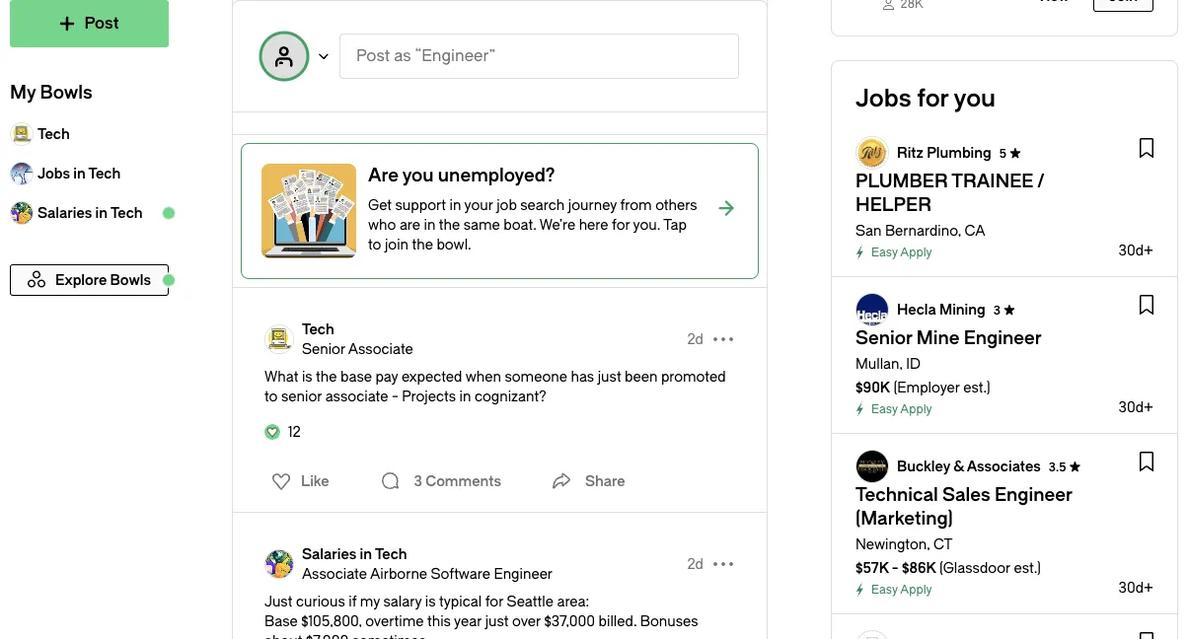 Task type: vqa. For each thing, say whether or not it's contained in the screenshot.
"Unsure" related to Reduced or Flexible Hours
no



Task type: describe. For each thing, give the bounding box(es) containing it.
my
[[360, 594, 380, 610]]

buckley & associates logo image
[[857, 451, 888, 483]]

tech down my bowls
[[37, 126, 70, 142]]

senior mine engineer mullan, id $90k (employer est.)
[[856, 328, 1042, 396]]

10 comments button
[[375, 84, 511, 123]]

image for post author image for senior associate
[[264, 325, 294, 354]]

jobs list element
[[832, 120, 1177, 639]]

est.) inside the technical sales engineer (marketing) newington, ct $57k - $86k (glassdoor est.)
[[1014, 560, 1041, 576]]

est.) inside senior mine engineer mullan, id $90k (employer est.)
[[963, 379, 991, 396]]

tech senior associate
[[302, 321, 413, 357]]

sales
[[942, 485, 991, 506]]

mullan,
[[856, 356, 903, 372]]

year
[[454, 613, 482, 630]]

expected
[[402, 369, 462, 385]]

0 horizontal spatial tech link
[[10, 114, 169, 154]]

tech for salaries in tech
[[110, 205, 143, 221]]

technical sales engineer (marketing) link
[[856, 485, 1072, 529]]

★ inside 'buckley & associates 3.5 ★'
[[1069, 460, 1081, 474]]

base
[[340, 369, 372, 385]]

is inside what is the base pay expected when someone has just been promoted to senior associate - projects in cognizant?
[[302, 369, 312, 385]]

(glassdoor
[[940, 560, 1010, 576]]

id
[[906, 356, 921, 372]]

buckley & associates 3.5 ★
[[897, 458, 1081, 474]]

seattle
[[507, 594, 554, 610]]

apply for technical
[[900, 583, 932, 597]]

mine
[[917, 328, 960, 349]]

1 easy apply from the top
[[871, 246, 932, 260]]

engineer for technical sales engineer (marketing)
[[995, 485, 1072, 506]]

10
[[414, 95, 428, 112]]

jobs for jobs for you
[[856, 85, 911, 113]]

bowl.
[[437, 236, 471, 253]]

post as "engineer" button
[[339, 34, 739, 79]]

projects
[[402, 388, 456, 405]]

boat.
[[504, 217, 536, 233]]

ct
[[934, 536, 953, 553]]

associates
[[967, 458, 1041, 474]]

ritz plumbing logo image
[[857, 137, 888, 169]]

journey
[[568, 197, 617, 213]]

the inside what is the base pay expected when someone has just been promoted to senior associate - projects in cognizant?
[[316, 369, 337, 385]]

just curious if my salary is typical for seattle area: base $105,800, overtime this year just over $37,000 billed. bonuses about $7,000 sometime
[[264, 594, 698, 639]]

read more button
[[280, 8, 353, 25]]

12
[[288, 424, 301, 440]]

$37,000
[[544, 613, 595, 630]]

senior associate button
[[302, 339, 413, 359]]

your
[[464, 197, 493, 213]]

comments for 3 comments
[[426, 473, 501, 489]]

engineer inside salaries in tech associate airborne software engineer
[[494, 566, 553, 582]]

job
[[496, 197, 517, 213]]

in down jobs in tech link
[[95, 205, 108, 221]]

easy apply for technical
[[871, 583, 932, 597]]

3 inside button
[[414, 473, 422, 489]]

airborne
[[370, 566, 427, 582]]

3 comments
[[414, 473, 501, 489]]

in up the salaries in tech
[[73, 165, 86, 182]]

0 horizontal spatial you
[[402, 165, 434, 186]]

software
[[431, 566, 490, 582]]

has
[[571, 369, 594, 385]]

my
[[10, 82, 36, 103]]

$86k
[[902, 560, 936, 576]]

1 apply from the top
[[900, 246, 932, 260]]

3.5
[[1049, 460, 1066, 474]]

$57k
[[856, 560, 889, 576]]

easy for technical
[[871, 583, 898, 597]]

senior inside senior mine engineer mullan, id $90k (employer est.)
[[856, 328, 912, 349]]

cognizant?
[[475, 388, 546, 405]]

1 vertical spatial the
[[412, 236, 433, 253]]

helper
[[856, 195, 932, 216]]

what is the base pay expected when someone has just been promoted to senior associate - projects in cognizant?
[[264, 369, 726, 405]]

as
[[394, 47, 411, 65]]

in right are
[[424, 217, 436, 233]]

salaries in tech associate airborne software engineer
[[302, 546, 553, 582]]

35
[[300, 46, 316, 62]]

image for post author image for associate airborne software engineer
[[264, 550, 294, 579]]

for inside get support in your job search journey from others who are in the same boat. we're here for you. tap to join the bowl.
[[612, 217, 630, 233]]

jobs in tech link
[[10, 154, 169, 193]]

buckley
[[897, 458, 950, 474]]

1 horizontal spatial salaries in tech link
[[302, 545, 553, 564]]

when
[[465, 369, 501, 385]]

read
[[280, 8, 315, 25]]

overtime
[[365, 613, 424, 630]]

- inside the technical sales engineer (marketing) newington, ct $57k - $86k (glassdoor est.)
[[892, 560, 899, 576]]

post
[[356, 47, 390, 65]]

bonuses
[[640, 613, 698, 630]]

who
[[368, 217, 396, 233]]

are you unemployed? image
[[262, 164, 356, 259]]

typical
[[439, 594, 482, 610]]

newington,
[[856, 536, 930, 553]]

★ for plumber trainee / helper
[[1009, 146, 1022, 160]]

3 comments button
[[375, 462, 506, 501]]

tech for jobs in tech
[[88, 165, 121, 182]]

$90k
[[856, 379, 890, 396]]

associate airborne software engineer button
[[302, 564, 553, 584]]

more
[[318, 8, 353, 25]]

senior
[[281, 388, 322, 405]]

unemployed?
[[438, 165, 555, 186]]

are you unemployed?
[[368, 165, 555, 186]]

in inside what is the base pay expected when someone has just been promoted to senior associate - projects in cognizant?
[[459, 388, 471, 405]]

30d+ for senior mine engineer
[[1119, 399, 1154, 415]]

associate inside tech senior associate
[[348, 341, 413, 357]]

2 horizontal spatial the
[[439, 217, 460, 233]]

ritz
[[897, 144, 924, 161]]

30d+ for plumber trainee / helper
[[1119, 242, 1154, 259]]

pay
[[375, 369, 398, 385]]

plumbing
[[927, 144, 991, 161]]

ritz plumbing 5 ★
[[897, 144, 1022, 161]]

get
[[368, 197, 392, 213]]

2d for just curious if my salary is typical for seattle area: base $105,800, overtime this year just over $37,000 billed. bonuses about $7,000 sometime
[[687, 556, 704, 572]]

tech for salaries in tech associate airborne software engineer
[[375, 546, 407, 562]]

in inside salaries in tech associate airborne software engineer
[[360, 546, 372, 562]]

5
[[999, 146, 1007, 160]]



Task type: locate. For each thing, give the bounding box(es) containing it.
same
[[464, 217, 500, 233]]

is up this
[[425, 594, 436, 610]]

like
[[301, 95, 329, 112], [301, 473, 329, 489]]

tech up senior associate 'button'
[[302, 321, 334, 337]]

0 vertical spatial engineer
[[964, 328, 1042, 349]]

1 vertical spatial for
[[612, 217, 630, 233]]

in up airborne
[[360, 546, 372, 562]]

just
[[264, 594, 293, 610]]

3 inside hecla mining 3 ★
[[993, 303, 1001, 317]]

jobs
[[856, 85, 911, 113], [37, 165, 70, 182]]

jobs up the salaries in tech
[[37, 165, 70, 182]]

2 apply from the top
[[900, 403, 932, 416]]

0 vertical spatial is
[[302, 369, 312, 385]]

1 vertical spatial easy apply
[[871, 403, 932, 416]]

salaries up curious
[[302, 546, 357, 562]]

curious
[[296, 594, 345, 610]]

to
[[368, 236, 381, 253], [264, 388, 278, 405]]

1 vertical spatial 30d+
[[1119, 399, 1154, 415]]

0 vertical spatial 2d
[[687, 331, 704, 347]]

(employer
[[893, 379, 960, 396]]

to inside get support in your job search journey from others who are in the same boat. we're here for you. tap to join the bowl.
[[368, 236, 381, 253]]

1 horizontal spatial 3
[[993, 303, 1001, 317]]

easy apply down (employer
[[871, 403, 932, 416]]

1 like from the top
[[301, 95, 329, 112]]

get support in your job search journey from others who are in the same boat. we're here for you. tap to join the bowl.
[[368, 197, 697, 253]]

base
[[264, 613, 298, 630]]

1 30d+ from the top
[[1119, 242, 1154, 259]]

tech link
[[10, 114, 169, 154], [302, 320, 413, 339]]

about
[[264, 633, 302, 639]]

1 vertical spatial comments
[[426, 473, 501, 489]]

are
[[400, 217, 420, 233]]

1 vertical spatial just
[[485, 613, 509, 630]]

senior
[[856, 328, 912, 349], [302, 341, 345, 357]]

just right has
[[598, 369, 621, 385]]

★
[[1009, 146, 1022, 160], [1003, 303, 1016, 317], [1069, 460, 1081, 474]]

plumber
[[856, 171, 948, 192]]

3 apply from the top
[[900, 583, 932, 597]]

1 vertical spatial associate
[[302, 566, 367, 582]]

apply for senior
[[900, 403, 932, 416]]

tech
[[37, 126, 70, 142], [88, 165, 121, 182], [110, 205, 143, 221], [302, 321, 334, 337], [375, 546, 407, 562]]

for up ritz
[[917, 85, 949, 113]]

engineer inside senior mine engineer mullan, id $90k (employer est.)
[[964, 328, 1042, 349]]

billed.
[[599, 613, 637, 630]]

2 vertical spatial for
[[485, 594, 503, 610]]

apply
[[900, 246, 932, 260], [900, 403, 932, 416], [900, 583, 932, 597]]

read more
[[280, 8, 353, 25]]

- right $57k
[[892, 560, 899, 576]]

2 vertical spatial easy apply
[[871, 583, 932, 597]]

for
[[917, 85, 949, 113], [612, 217, 630, 233], [485, 594, 503, 610]]

(marketing)
[[856, 509, 953, 529]]

tech down jobs in tech link
[[110, 205, 143, 221]]

senior up base
[[302, 341, 345, 357]]

2d
[[687, 331, 704, 347], [687, 556, 704, 572]]

3 easy apply from the top
[[871, 583, 932, 597]]

0 vertical spatial to
[[368, 236, 381, 253]]

jobs up ritz plumbing logo
[[856, 85, 911, 113]]

1 horizontal spatial you
[[954, 85, 996, 113]]

1 vertical spatial -
[[892, 560, 899, 576]]

the down are
[[412, 236, 433, 253]]

comments inside the 3 comments button
[[426, 473, 501, 489]]

associate up curious
[[302, 566, 367, 582]]

easy down san
[[871, 246, 898, 260]]

we're
[[540, 217, 575, 233]]

0 vertical spatial 3
[[993, 303, 1001, 317]]

0 horizontal spatial to
[[264, 388, 278, 405]]

bowls
[[40, 82, 92, 103]]

0 vertical spatial apply
[[900, 246, 932, 260]]

salaries down jobs in tech
[[37, 205, 92, 221]]

1 easy from the top
[[871, 246, 898, 260]]

2d up bonuses
[[687, 556, 704, 572]]

0 horizontal spatial est.)
[[963, 379, 991, 396]]

comments right 10
[[431, 95, 507, 112]]

rections list menu for 12
[[260, 466, 335, 497]]

0 vertical spatial easy apply
[[871, 246, 932, 260]]

engineer down mining
[[964, 328, 1042, 349]]

in down when
[[459, 388, 471, 405]]

salaries in tech
[[37, 205, 143, 221]]

rections list menu down toogle identity icon in the top left of the page
[[260, 88, 335, 119]]

just inside "just curious if my salary is typical for seattle area: base $105,800, overtime this year just over $37,000 billed. bonuses about $7,000 sometime"
[[485, 613, 509, 630]]

10 comments
[[414, 95, 507, 112]]

senior mine engineer link
[[856, 328, 1042, 349]]

1 vertical spatial image for post author image
[[264, 550, 294, 579]]

easy apply for senior
[[871, 403, 932, 416]]

1 vertical spatial rections list menu
[[260, 466, 335, 497]]

/
[[1037, 171, 1044, 192]]

1 vertical spatial apply
[[900, 403, 932, 416]]

1 horizontal spatial tech link
[[302, 320, 413, 339]]

est.) right (employer
[[963, 379, 991, 396]]

0 vertical spatial tech link
[[10, 114, 169, 154]]

rections list menu for 35
[[260, 88, 335, 119]]

0 horizontal spatial salaries in tech link
[[10, 193, 169, 233]]

are
[[368, 165, 399, 186]]

hecla mining 3 ★
[[897, 301, 1016, 318]]

my bowls
[[10, 82, 92, 103]]

2 2d from the top
[[687, 556, 704, 572]]

0 vertical spatial comments
[[431, 95, 507, 112]]

&
[[953, 458, 964, 474]]

★ inside ritz plumbing 5 ★
[[1009, 146, 1022, 160]]

0 vertical spatial the
[[439, 217, 460, 233]]

0 vertical spatial easy
[[871, 246, 898, 260]]

1 vertical spatial 2d link
[[687, 555, 704, 574]]

30d+
[[1119, 242, 1154, 259], [1119, 399, 1154, 415], [1119, 580, 1154, 596]]

salaries for salaries in tech
[[37, 205, 92, 221]]

0 vertical spatial rections list menu
[[260, 88, 335, 119]]

for right typical
[[485, 594, 503, 610]]

3 30d+ from the top
[[1119, 580, 1154, 596]]

1 vertical spatial 3
[[414, 473, 422, 489]]

tap
[[663, 217, 687, 233]]

easy apply
[[871, 246, 932, 260], [871, 403, 932, 416], [871, 583, 932, 597]]

0 vertical spatial for
[[917, 85, 949, 113]]

1 vertical spatial like
[[301, 473, 329, 489]]

1 horizontal spatial the
[[412, 236, 433, 253]]

1 horizontal spatial -
[[892, 560, 899, 576]]

0 vertical spatial image for post author image
[[264, 325, 294, 354]]

like down senior
[[301, 473, 329, 489]]

what
[[264, 369, 298, 385]]

1 vertical spatial tech link
[[302, 320, 413, 339]]

$7,000
[[306, 633, 349, 639]]

this
[[427, 613, 451, 630]]

- inside what is the base pay expected when someone has just been promoted to senior associate - projects in cognizant?
[[392, 388, 398, 405]]

1 vertical spatial engineer
[[995, 485, 1072, 506]]

2 easy from the top
[[871, 403, 898, 416]]

others
[[655, 197, 697, 213]]

1 2d link from the top
[[687, 330, 704, 349]]

0 vertical spatial salaries in tech link
[[10, 193, 169, 233]]

0 vertical spatial just
[[598, 369, 621, 385]]

1 horizontal spatial est.)
[[1014, 560, 1041, 576]]

trainee
[[952, 171, 1034, 192]]

easy apply down bernardino,
[[871, 246, 932, 260]]

1 vertical spatial jobs
[[37, 165, 70, 182]]

2d link for what is the base pay expected when someone has just been promoted to senior associate - projects in cognizant?
[[687, 330, 704, 349]]

for down from
[[612, 217, 630, 233]]

2d link up promoted
[[687, 330, 704, 349]]

1 horizontal spatial senior
[[856, 328, 912, 349]]

comments for 10 comments
[[431, 95, 507, 112]]

0 horizontal spatial 3
[[414, 473, 422, 489]]

1 vertical spatial salaries in tech link
[[302, 545, 553, 564]]

0 vertical spatial like
[[301, 95, 329, 112]]

3 right mining
[[993, 303, 1001, 317]]

0 horizontal spatial senior
[[302, 341, 345, 357]]

2d for what is the base pay expected when someone has just been promoted to senior associate - projects in cognizant?
[[687, 331, 704, 347]]

30d+ for technical sales engineer (marketing)
[[1119, 580, 1154, 596]]

★ right '5' in the right top of the page
[[1009, 146, 1022, 160]]

rections list menu down 12
[[260, 466, 335, 497]]

associate inside salaries in tech associate airborne software engineer
[[302, 566, 367, 582]]

jobs for you
[[856, 85, 996, 113]]

1 vertical spatial is
[[425, 594, 436, 610]]

1 vertical spatial to
[[264, 388, 278, 405]]

tech inside tech senior associate
[[302, 321, 334, 337]]

easy down $57k
[[871, 583, 898, 597]]

0 horizontal spatial salaries
[[37, 205, 92, 221]]

like down "35"
[[301, 95, 329, 112]]

1 horizontal spatial for
[[612, 217, 630, 233]]

someone
[[505, 369, 567, 385]]

★ right 3.5
[[1069, 460, 1081, 474]]

0 horizontal spatial for
[[485, 594, 503, 610]]

associate
[[325, 388, 388, 405]]

the up the bowl.
[[439, 217, 460, 233]]

engineer
[[964, 328, 1042, 349], [995, 485, 1072, 506], [494, 566, 553, 582]]

jobs for jobs in tech
[[37, 165, 70, 182]]

1 vertical spatial salaries
[[302, 546, 357, 562]]

hecla mining logo image
[[857, 294, 888, 326]]

0 horizontal spatial is
[[302, 369, 312, 385]]

apply down (employer
[[900, 403, 932, 416]]

salary
[[383, 594, 422, 610]]

comments inside 10 comments button
[[431, 95, 507, 112]]

in
[[73, 165, 86, 182], [449, 197, 461, 213], [95, 205, 108, 221], [424, 217, 436, 233], [459, 388, 471, 405], [360, 546, 372, 562]]

1 horizontal spatial to
[[368, 236, 381, 253]]

1 vertical spatial est.)
[[1014, 560, 1041, 576]]

post as "engineer"
[[356, 47, 496, 65]]

2 vertical spatial the
[[316, 369, 337, 385]]

1 rections list menu from the top
[[260, 88, 335, 119]]

est.) right (glassdoor
[[1014, 560, 1041, 576]]

been
[[625, 369, 658, 385]]

0 vertical spatial 2d link
[[687, 330, 704, 349]]

0 vertical spatial salaries
[[37, 205, 92, 221]]

tech up the salaries in tech
[[88, 165, 121, 182]]

to down who
[[368, 236, 381, 253]]

2 rections list menu from the top
[[260, 466, 335, 497]]

apply down bernardino,
[[900, 246, 932, 260]]

to inside what is the base pay expected when someone has just been promoted to senior associate - projects in cognizant?
[[264, 388, 278, 405]]

2 easy apply from the top
[[871, 403, 932, 416]]

to down 'what'
[[264, 388, 278, 405]]

ca
[[965, 223, 985, 239]]

apply down $86k
[[900, 583, 932, 597]]

technical
[[856, 485, 938, 506]]

0 vertical spatial -
[[392, 388, 398, 405]]

0 vertical spatial jobs
[[856, 85, 911, 113]]

if
[[349, 594, 357, 610]]

image for post author image up 'what'
[[264, 325, 294, 354]]

support
[[395, 197, 446, 213]]

here
[[579, 217, 608, 233]]

-
[[392, 388, 398, 405], [892, 560, 899, 576]]

0 horizontal spatial -
[[392, 388, 398, 405]]

bernardino,
[[885, 223, 961, 239]]

engineer down 3.5
[[995, 485, 1072, 506]]

share button
[[546, 462, 625, 501]]

3 up salaries in tech associate airborne software engineer
[[414, 473, 422, 489]]

2 vertical spatial 30d+
[[1119, 580, 1154, 596]]

associate up pay
[[348, 341, 413, 357]]

2 vertical spatial engineer
[[494, 566, 553, 582]]

0 vertical spatial 30d+
[[1119, 242, 1154, 259]]

search
[[520, 197, 565, 213]]

0 horizontal spatial just
[[485, 613, 509, 630]]

toogle identity image
[[261, 33, 308, 80]]

engineer up seattle
[[494, 566, 553, 582]]

1 horizontal spatial just
[[598, 369, 621, 385]]

easy for senior
[[871, 403, 898, 416]]

you.
[[633, 217, 660, 233]]

tech up airborne
[[375, 546, 407, 562]]

easy down $90k
[[871, 403, 898, 416]]

rections list menu
[[260, 88, 335, 119], [260, 466, 335, 497]]

1 horizontal spatial jobs
[[856, 85, 911, 113]]

★ right mining
[[1003, 303, 1016, 317]]

is
[[302, 369, 312, 385], [425, 594, 436, 610]]

is inside "just curious if my salary is typical for seattle area: base $105,800, overtime this year just over $37,000 billed. bonuses about $7,000 sometime"
[[425, 594, 436, 610]]

2d link up bonuses
[[687, 555, 704, 574]]

1 vertical spatial 2d
[[687, 556, 704, 572]]

1 horizontal spatial salaries
[[302, 546, 357, 562]]

2 vertical spatial ★
[[1069, 460, 1081, 474]]

1 horizontal spatial is
[[425, 594, 436, 610]]

2 2d link from the top
[[687, 555, 704, 574]]

you up support
[[402, 165, 434, 186]]

0 vertical spatial est.)
[[963, 379, 991, 396]]

easy apply down $86k
[[871, 583, 932, 597]]

just right "year"
[[485, 613, 509, 630]]

the
[[439, 217, 460, 233], [412, 236, 433, 253], [316, 369, 337, 385]]

2 image for post author image from the top
[[264, 550, 294, 579]]

1 vertical spatial ★
[[1003, 303, 1016, 317]]

comments up salaries in tech associate airborne software engineer
[[426, 473, 501, 489]]

0 vertical spatial ★
[[1009, 146, 1022, 160]]

tech inside salaries in tech associate airborne software engineer
[[375, 546, 407, 562]]

salaries in tech link down jobs in tech
[[10, 193, 169, 233]]

senior inside tech senior associate
[[302, 341, 345, 357]]

0 horizontal spatial the
[[316, 369, 337, 385]]

the left base
[[316, 369, 337, 385]]

engineer inside the technical sales engineer (marketing) newington, ct $57k - $86k (glassdoor est.)
[[995, 485, 1072, 506]]

0 vertical spatial associate
[[348, 341, 413, 357]]

salaries in tech link up airborne
[[302, 545, 553, 564]]

senior up mullan,
[[856, 328, 912, 349]]

2d up promoted
[[687, 331, 704, 347]]

$105,800,
[[301, 613, 362, 630]]

image for post author image up just
[[264, 550, 294, 579]]

2 like from the top
[[301, 473, 329, 489]]

★ for senior mine engineer
[[1003, 303, 1016, 317]]

just inside what is the base pay expected when someone has just been promoted to senior associate - projects in cognizant?
[[598, 369, 621, 385]]

0 vertical spatial you
[[954, 85, 996, 113]]

is up senior
[[302, 369, 312, 385]]

image for post author image
[[264, 325, 294, 354], [264, 550, 294, 579]]

2 vertical spatial easy
[[871, 583, 898, 597]]

san
[[856, 223, 882, 239]]

tech link up jobs in tech
[[10, 114, 169, 154]]

"engineer"
[[415, 47, 496, 65]]

hecla
[[897, 301, 936, 318]]

mining
[[939, 301, 986, 318]]

engineer for senior mine engineer
[[964, 328, 1042, 349]]

est.)
[[963, 379, 991, 396], [1014, 560, 1041, 576]]

1 2d from the top
[[687, 331, 704, 347]]

in left your
[[449, 197, 461, 213]]

tech link up base
[[302, 320, 413, 339]]

1 vertical spatial you
[[402, 165, 434, 186]]

jobs in tech
[[37, 165, 121, 182]]

2 30d+ from the top
[[1119, 399, 1154, 415]]

for inside "just curious if my salary is typical for seattle area: base $105,800, overtime this year just over $37,000 billed. bonuses about $7,000 sometime"
[[485, 594, 503, 610]]

salaries inside salaries in tech associate airborne software engineer
[[302, 546, 357, 562]]

2d link
[[687, 330, 704, 349], [687, 555, 704, 574]]

2 horizontal spatial for
[[917, 85, 949, 113]]

promoted
[[661, 369, 726, 385]]

1 vertical spatial easy
[[871, 403, 898, 416]]

2d link for just curious if my salary is typical for seattle area: base $105,800, overtime this year just over $37,000 billed. bonuses about $7,000 sometime
[[687, 555, 704, 574]]

- down pay
[[392, 388, 398, 405]]

plumber trainee / helper link
[[856, 171, 1044, 216]]

2 vertical spatial apply
[[900, 583, 932, 597]]

over
[[512, 613, 541, 630]]

you up ritz plumbing 5 ★ at the top
[[954, 85, 996, 113]]

1 image for post author image from the top
[[264, 325, 294, 354]]

3 easy from the top
[[871, 583, 898, 597]]

0 horizontal spatial jobs
[[37, 165, 70, 182]]

salaries for salaries in tech associate airborne software engineer
[[302, 546, 357, 562]]

★ inside hecla mining 3 ★
[[1003, 303, 1016, 317]]



